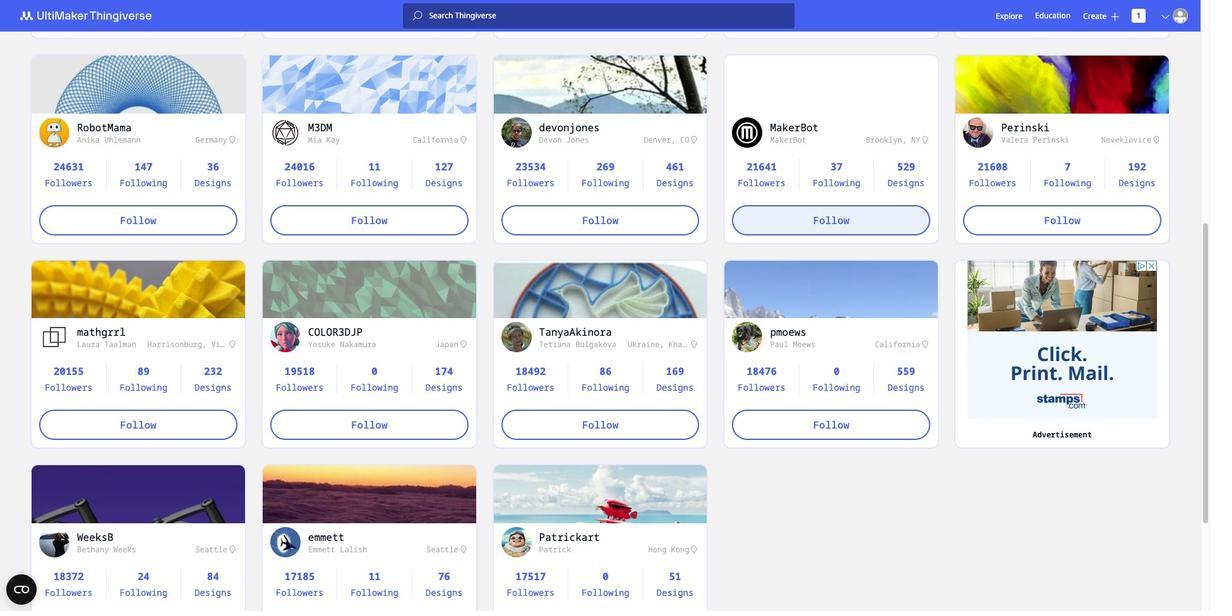 Task type: describe. For each thing, give the bounding box(es) containing it.
designs for 127
[[426, 177, 463, 189]]

makerbot link
[[770, 120, 931, 135]]

avatar image for color3djp
[[270, 322, 301, 353]]

user banner image for emmett
[[263, 466, 476, 612]]

11 for m3dm
[[369, 160, 381, 173]]

avatar image for devonjones
[[501, 117, 532, 148]]

user banner image for mathgrrl
[[32, 261, 245, 421]]

avatar image for emmett
[[270, 527, 301, 558]]

ny
[[912, 134, 921, 145]]

0 for patrickart
[[603, 570, 609, 584]]

2 makerbot from the top
[[770, 134, 807, 145]]

yosuke nakamura
[[308, 339, 376, 350]]

avatar image for m3dm
[[270, 117, 301, 148]]

followers for 18492
[[507, 382, 555, 394]]

designs for 461
[[657, 177, 694, 189]]

0 for pmoews
[[834, 365, 840, 379]]

m3dm link
[[308, 120, 469, 135]]

mia kay
[[308, 134, 340, 145]]

following for robotmama
[[120, 177, 168, 189]]

36 designs
[[195, 160, 232, 189]]

anika uhlemann
[[77, 134, 141, 145]]

user banner image for color3djp
[[263, 261, 476, 366]]

paul moews
[[770, 339, 816, 350]]

18492 followers
[[507, 365, 555, 394]]

17517 followers
[[507, 570, 555, 599]]

following for tanyaakinora
[[582, 382, 630, 394]]

76 designs
[[426, 570, 463, 599]]

following for devonjones
[[582, 177, 630, 189]]

avatar image for perinski
[[964, 117, 994, 148]]

designs for 192
[[1119, 177, 1156, 189]]

follow button for robotmama
[[39, 205, 237, 235]]

following for m3dm
[[351, 177, 399, 189]]

followers for 24016
[[276, 177, 324, 189]]

followers for 17517
[[507, 587, 555, 599]]

follow for color3djp
[[351, 418, 388, 432]]

76
[[438, 570, 450, 584]]

pmoews
[[770, 325, 807, 339]]

makerbot logo image
[[13, 8, 167, 23]]

20155
[[54, 365, 84, 379]]

follow for pmoews
[[814, 418, 850, 432]]

user banner image for patrickart
[[494, 466, 707, 585]]

23534
[[516, 160, 546, 173]]

24631
[[54, 160, 84, 173]]

designs for 232
[[195, 382, 232, 394]]

user banner image for weeksb
[[32, 466, 245, 612]]

86 following
[[582, 365, 630, 394]]

51 designs
[[657, 570, 694, 599]]

following for patrickart
[[582, 587, 630, 599]]

11 for emmett
[[369, 570, 381, 584]]

follow button for mathgrrl
[[39, 410, 237, 440]]

follow button for perinski
[[964, 205, 1162, 235]]

following for color3djp
[[351, 382, 399, 394]]

follow for perinski
[[1045, 213, 1081, 227]]

user banner image for makerbot
[[725, 56, 938, 216]]

86
[[600, 365, 612, 379]]

follow button for makerbot
[[733, 205, 931, 235]]

kay
[[326, 134, 340, 145]]

147 following
[[120, 160, 168, 189]]

devon
[[539, 134, 562, 145]]

uhlemann
[[104, 134, 141, 145]]

169
[[666, 365, 685, 379]]

weeksb link
[[77, 530, 237, 545]]

ukraine,
[[628, 339, 664, 350]]

follow for tanyaakinora
[[582, 418, 619, 432]]

following for emmett
[[351, 587, 399, 599]]

germany
[[195, 134, 227, 145]]

529 designs
[[888, 160, 925, 189]]

color3djp link
[[308, 325, 469, 340]]

followers for 21608
[[969, 177, 1017, 189]]

7
[[1065, 160, 1071, 173]]

174
[[435, 365, 453, 379]]

192
[[1129, 160, 1147, 173]]

search control image
[[413, 11, 423, 21]]

nakamura
[[340, 339, 376, 350]]

paul
[[770, 339, 789, 350]]

patrick
[[539, 544, 571, 555]]

follow button for tanyaakinora
[[501, 410, 700, 440]]

followers for 17185
[[276, 587, 324, 599]]

user banner image for pmoews
[[725, 261, 938, 421]]

36
[[207, 160, 219, 173]]

brooklyn,
[[866, 134, 907, 145]]

24016 followers
[[276, 160, 324, 189]]

169 designs
[[657, 365, 694, 394]]

0 following for patrickart
[[582, 570, 630, 599]]

1 vertical spatial advertisement element
[[968, 261, 1158, 419]]

create button
[[1084, 10, 1120, 21]]

followers for 24631
[[45, 177, 93, 189]]

kharkiv
[[669, 339, 701, 350]]

m3dm
[[308, 120, 332, 134]]

hong kong
[[649, 544, 690, 555]]

laura
[[77, 339, 100, 350]]

follow button for pmoews
[[733, 410, 931, 440]]

174 designs
[[426, 365, 463, 394]]

84 designs
[[195, 570, 232, 599]]

tanyaakinora link
[[539, 325, 700, 340]]

japan
[[436, 339, 458, 350]]

89
[[138, 365, 150, 379]]

follow button for m3dm
[[270, 205, 469, 235]]

1
[[1137, 10, 1141, 21]]

51
[[669, 570, 682, 584]]

1 link
[[1132, 9, 1146, 23]]

user banner image for perinski
[[956, 56, 1170, 216]]

18372
[[54, 570, 84, 584]]

avatar image for patrickart
[[501, 527, 532, 558]]

tetiana
[[539, 339, 571, 350]]

perinski link
[[1002, 120, 1162, 135]]

0 following for pmoews
[[813, 365, 861, 394]]

24
[[138, 570, 150, 584]]

18476
[[747, 365, 777, 379]]

11 following for emmett
[[351, 570, 399, 599]]

follow for makerbot
[[814, 213, 850, 227]]

559
[[898, 365, 916, 379]]

461 designs
[[657, 160, 694, 189]]

designs for 559
[[888, 382, 925, 394]]

yosuke
[[308, 339, 336, 350]]

0 for color3djp
[[372, 365, 378, 379]]



Task type: locate. For each thing, give the bounding box(es) containing it.
2 seattle from the left
[[427, 544, 458, 555]]

followers
[[45, 177, 93, 189], [276, 177, 324, 189], [507, 177, 555, 189], [738, 177, 786, 189], [969, 177, 1017, 189], [45, 382, 93, 394], [276, 382, 324, 394], [507, 382, 555, 394], [738, 382, 786, 394], [45, 587, 93, 599], [276, 587, 324, 599], [507, 587, 555, 599]]

1 horizontal spatial california
[[875, 339, 921, 350]]

emmett
[[308, 530, 345, 544]]

pmoews link
[[770, 325, 931, 340]]

24631 followers
[[45, 160, 93, 189]]

virginia
[[211, 339, 248, 350]]

21608
[[978, 160, 1008, 173]]

avatar image for tanyaakinora
[[501, 322, 532, 353]]

ukraine, kharkiv
[[628, 339, 701, 350]]

weeksb
[[77, 530, 113, 544]]

2 11 following from the top
[[351, 570, 399, 599]]

bethany
[[77, 544, 109, 555]]

followers down 18492
[[507, 382, 555, 394]]

follow
[[120, 8, 157, 22], [582, 8, 619, 22], [1045, 8, 1081, 22], [120, 213, 157, 227], [351, 213, 388, 227], [582, 213, 619, 227], [814, 213, 850, 227], [1045, 213, 1081, 227], [120, 418, 157, 432], [351, 418, 388, 432], [582, 418, 619, 432], [814, 418, 850, 432]]

0 horizontal spatial 0
[[372, 365, 378, 379]]

1 makerbot from the top
[[770, 120, 819, 134]]

avatar image left paul on the bottom of page
[[733, 322, 763, 353]]

23534 followers
[[507, 160, 555, 189]]

avatar image up '19518'
[[270, 322, 301, 353]]

18372 followers
[[45, 570, 93, 599]]

0 horizontal spatial california
[[413, 134, 458, 145]]

designs down 84
[[195, 587, 232, 599]]

0 following down moews
[[813, 365, 861, 394]]

followers for 21641
[[738, 177, 786, 189]]

designs for 84
[[195, 587, 232, 599]]

0 vertical spatial california
[[413, 134, 458, 145]]

0 vertical spatial advertisement element
[[275, 0, 464, 9]]

avatar image up 17517
[[501, 527, 532, 558]]

avatar image for robotmama
[[39, 117, 70, 148]]

mia
[[308, 134, 322, 145]]

11 following for m3dm
[[351, 160, 399, 189]]

mathgrrl
[[77, 325, 126, 339]]

0 horizontal spatial advertisement element
[[275, 0, 464, 9]]

0 down nakamura
[[372, 365, 378, 379]]

127 designs
[[426, 160, 463, 189]]

devonjones link
[[539, 120, 700, 135]]

following down 7
[[1044, 177, 1092, 189]]

follow for mathgrrl
[[120, 418, 157, 432]]

11
[[369, 160, 381, 173], [369, 570, 381, 584]]

1 seattle from the left
[[195, 544, 227, 555]]

perinski up 21608
[[1002, 120, 1050, 134]]

following down patrickart link
[[582, 587, 630, 599]]

21608 followers
[[969, 160, 1017, 189]]

following for perinski
[[1044, 177, 1092, 189]]

user banner image for m3dm
[[263, 56, 476, 161]]

0 vertical spatial advertisement
[[340, 20, 399, 30]]

follow for devonjones
[[582, 213, 619, 227]]

designs down the 461
[[657, 177, 694, 189]]

follow for m3dm
[[351, 213, 388, 227]]

emmett lalish
[[308, 544, 367, 555]]

24016
[[285, 160, 315, 173]]

following down m3dm link
[[351, 177, 399, 189]]

seattle up 84
[[195, 544, 227, 555]]

avatar image right 1 link
[[1173, 8, 1189, 23]]

2 horizontal spatial 0
[[834, 365, 840, 379]]

following for weeksb
[[120, 587, 168, 599]]

user banner image for devonjones
[[494, 56, 707, 216]]

1 horizontal spatial 0
[[603, 570, 609, 584]]

following for mathgrrl
[[120, 382, 168, 394]]

0 vertical spatial 11 following
[[351, 160, 399, 189]]

mathgrrl link
[[77, 325, 237, 340]]

followers down 18372 on the bottom of page
[[45, 587, 93, 599]]

18492
[[516, 365, 546, 379]]

designs down 76
[[426, 587, 463, 599]]

0 following down nakamura
[[351, 365, 399, 394]]

bethany weeks
[[77, 544, 136, 555]]

followers down 17517
[[507, 587, 555, 599]]

avatar image up 21641
[[733, 117, 763, 148]]

followers down 18476 on the right bottom of page
[[738, 382, 786, 394]]

perinski up 7
[[1033, 134, 1070, 145]]

following for pmoews
[[813, 382, 861, 394]]

designs for 174
[[426, 382, 463, 394]]

designs down 127
[[426, 177, 463, 189]]

designs for 36
[[195, 177, 232, 189]]

17517
[[516, 570, 546, 584]]

0 horizontal spatial advertisement
[[340, 20, 399, 30]]

advertisement element
[[275, 0, 464, 9], [968, 261, 1158, 419]]

avatar image for makerbot
[[733, 117, 763, 148]]

0 horizontal spatial seattle
[[195, 544, 227, 555]]

plusicon image
[[1111, 12, 1120, 21]]

seattle
[[195, 544, 227, 555], [427, 544, 458, 555]]

tanyaakinora
[[539, 325, 612, 339]]

following down 37
[[813, 177, 861, 189]]

brooklyn, ny
[[866, 134, 921, 145]]

designs down 232
[[195, 382, 232, 394]]

followers down '19518'
[[276, 382, 324, 394]]

open widget image
[[6, 575, 37, 605]]

0 down patrickart link
[[603, 570, 609, 584]]

user banner image
[[32, 56, 245, 216], [263, 56, 476, 161], [494, 56, 707, 216], [725, 56, 938, 216], [956, 56, 1170, 216], [32, 261, 245, 421], [263, 261, 476, 366], [494, 261, 707, 421], [725, 261, 938, 421], [32, 466, 245, 612], [263, 466, 476, 612], [494, 466, 707, 585]]

11 following
[[351, 160, 399, 189], [351, 570, 399, 599]]

designs down the 174
[[426, 382, 463, 394]]

emmett link
[[308, 530, 469, 545]]

avatar image for weeksb
[[39, 527, 70, 558]]

taalman
[[104, 339, 136, 350]]

avatar image left mia
[[270, 117, 301, 148]]

create
[[1084, 10, 1107, 21]]

1 horizontal spatial advertisement
[[1033, 430, 1092, 440]]

1 horizontal spatial seattle
[[427, 544, 458, 555]]

follow for robotmama
[[120, 213, 157, 227]]

following for makerbot
[[813, 177, 861, 189]]

moews
[[793, 339, 816, 350]]

following down nakamura
[[351, 382, 399, 394]]

0 following for color3djp
[[351, 365, 399, 394]]

california up 127
[[413, 134, 458, 145]]

designs down 36
[[195, 177, 232, 189]]

11 down m3dm link
[[369, 160, 381, 173]]

1 11 from the top
[[369, 160, 381, 173]]

seattle for 84
[[195, 544, 227, 555]]

follow button for devonjones
[[501, 205, 700, 235]]

avatar image up 17185
[[270, 527, 301, 558]]

user banner image for tanyaakinora
[[494, 261, 707, 421]]

denver, co
[[644, 134, 690, 145]]

designs down 529 in the top of the page
[[888, 177, 925, 189]]

robotmama
[[77, 120, 132, 134]]

advertisement for advertisement element to the left
[[340, 20, 399, 30]]

laura taalman
[[77, 339, 136, 350]]

user banner image for robotmama
[[32, 56, 245, 216]]

designs down "169"
[[657, 382, 694, 394]]

designs for 529
[[888, 177, 925, 189]]

0 horizontal spatial 0 following
[[351, 365, 399, 394]]

followers for 18372
[[45, 587, 93, 599]]

7 following
[[1044, 160, 1092, 189]]

following down 147 at the left of page
[[120, 177, 168, 189]]

devonjones
[[539, 120, 600, 134]]

following down 89
[[120, 382, 168, 394]]

designs
[[195, 177, 232, 189], [426, 177, 463, 189], [657, 177, 694, 189], [888, 177, 925, 189], [1119, 177, 1156, 189], [195, 382, 232, 394], [426, 382, 463, 394], [657, 382, 694, 394], [888, 382, 925, 394], [195, 587, 232, 599], [426, 587, 463, 599], [657, 587, 694, 599]]

232
[[204, 365, 222, 379]]

seattle for 76
[[427, 544, 458, 555]]

followers down 17185
[[276, 587, 324, 599]]

1 vertical spatial 11 following
[[351, 570, 399, 599]]

followers down 21641
[[738, 177, 786, 189]]

advertisement
[[340, 20, 399, 30], [1033, 430, 1092, 440]]

Search Thingiverse text field
[[423, 11, 795, 21]]

designs down 559 on the bottom of page
[[888, 382, 925, 394]]

avatar image up 21608
[[964, 117, 994, 148]]

anika
[[77, 134, 100, 145]]

followers for 19518
[[276, 382, 324, 394]]

avatar image
[[1173, 8, 1189, 23], [39, 117, 70, 148], [270, 117, 301, 148], [501, 117, 532, 148], [733, 117, 763, 148], [964, 117, 994, 148], [39, 322, 70, 353], [270, 322, 301, 353], [501, 322, 532, 353], [733, 322, 763, 353], [39, 527, 70, 558], [270, 527, 301, 558], [501, 527, 532, 558]]

192 designs
[[1119, 160, 1156, 189]]

follow button for color3djp
[[270, 410, 469, 440]]

following down lalish at the left bottom
[[351, 587, 399, 599]]

designs down the 51
[[657, 587, 694, 599]]

california up 559 on the bottom of page
[[875, 339, 921, 350]]

designs down 192
[[1119, 177, 1156, 189]]

designs for 76
[[426, 587, 463, 599]]

11 following down m3dm link
[[351, 160, 399, 189]]

1 vertical spatial 11
[[369, 570, 381, 584]]

following down the 86
[[582, 382, 630, 394]]

19518
[[285, 365, 315, 379]]

following down 24 in the left bottom of the page
[[120, 587, 168, 599]]

followers down 21608
[[969, 177, 1017, 189]]

11 following down lalish at the left bottom
[[351, 570, 399, 599]]

avatar image for pmoews
[[733, 322, 763, 353]]

designs for 169
[[657, 382, 694, 394]]

followers down 24016 in the left top of the page
[[276, 177, 324, 189]]

education
[[1036, 10, 1071, 21]]

kong
[[671, 544, 690, 555]]

21641
[[747, 160, 777, 173]]

24 following
[[120, 570, 168, 599]]

designs for 51
[[657, 587, 694, 599]]

1 horizontal spatial advertisement element
[[968, 261, 1158, 419]]

neveklovice
[[1102, 134, 1152, 145]]

followers down 24631
[[45, 177, 93, 189]]

california for 127
[[413, 134, 458, 145]]

17185
[[285, 570, 315, 584]]

following down 269
[[582, 177, 630, 189]]

avatar image up 18492
[[501, 322, 532, 353]]

followers down 23534
[[507, 177, 555, 189]]

0 vertical spatial 11
[[369, 160, 381, 173]]

2 horizontal spatial 0 following
[[813, 365, 861, 394]]

147
[[135, 160, 153, 173]]

following down moews
[[813, 382, 861, 394]]

followers for 20155
[[45, 382, 93, 394]]

11 down emmett link
[[369, 570, 381, 584]]

california for 559
[[875, 339, 921, 350]]

harrisonburg,
[[148, 339, 207, 350]]

followers for 18476
[[738, 382, 786, 394]]

1 horizontal spatial 0 following
[[582, 570, 630, 599]]

advertisement for the bottommost advertisement element
[[1033, 430, 1092, 440]]

1 11 following from the top
[[351, 160, 399, 189]]

1 vertical spatial advertisement
[[1033, 430, 1092, 440]]

avatar image up 18372 on the bottom of page
[[39, 527, 70, 558]]

avatar image left laura
[[39, 322, 70, 353]]

0 down pmoews link at the right bottom
[[834, 365, 840, 379]]

20155 followers
[[45, 365, 93, 394]]

patrickart link
[[539, 530, 700, 545]]

269
[[597, 160, 615, 173]]

education link
[[1036, 9, 1071, 23]]

0
[[372, 365, 378, 379], [834, 365, 840, 379], [603, 570, 609, 584]]

232 designs
[[195, 365, 232, 394]]

2 11 from the top
[[369, 570, 381, 584]]

1 vertical spatial california
[[875, 339, 921, 350]]

emmett
[[308, 544, 336, 555]]

perinski
[[1002, 120, 1050, 134], [1033, 134, 1070, 145]]

127
[[435, 160, 453, 173]]

avatar image left devon
[[501, 117, 532, 148]]

559 designs
[[888, 365, 925, 394]]

explore
[[996, 10, 1023, 21]]

84
[[207, 570, 219, 584]]

17185 followers
[[276, 570, 324, 599]]

seattle up 76
[[427, 544, 458, 555]]

robotmama link
[[77, 120, 237, 135]]

avatar image for mathgrrl
[[39, 322, 70, 353]]

followers down 20155
[[45, 382, 93, 394]]

avatar image left anika
[[39, 117, 70, 148]]

461
[[666, 160, 685, 173]]

devon jones
[[539, 134, 589, 145]]

following
[[120, 177, 168, 189], [351, 177, 399, 189], [582, 177, 630, 189], [813, 177, 861, 189], [1044, 177, 1092, 189], [120, 382, 168, 394], [351, 382, 399, 394], [582, 382, 630, 394], [813, 382, 861, 394], [120, 587, 168, 599], [351, 587, 399, 599], [582, 587, 630, 599]]

0 following down patrickart link
[[582, 570, 630, 599]]

california
[[413, 134, 458, 145], [875, 339, 921, 350]]

followers for 23534
[[507, 177, 555, 189]]



Task type: vqa. For each thing, say whether or not it's contained in the screenshot.


